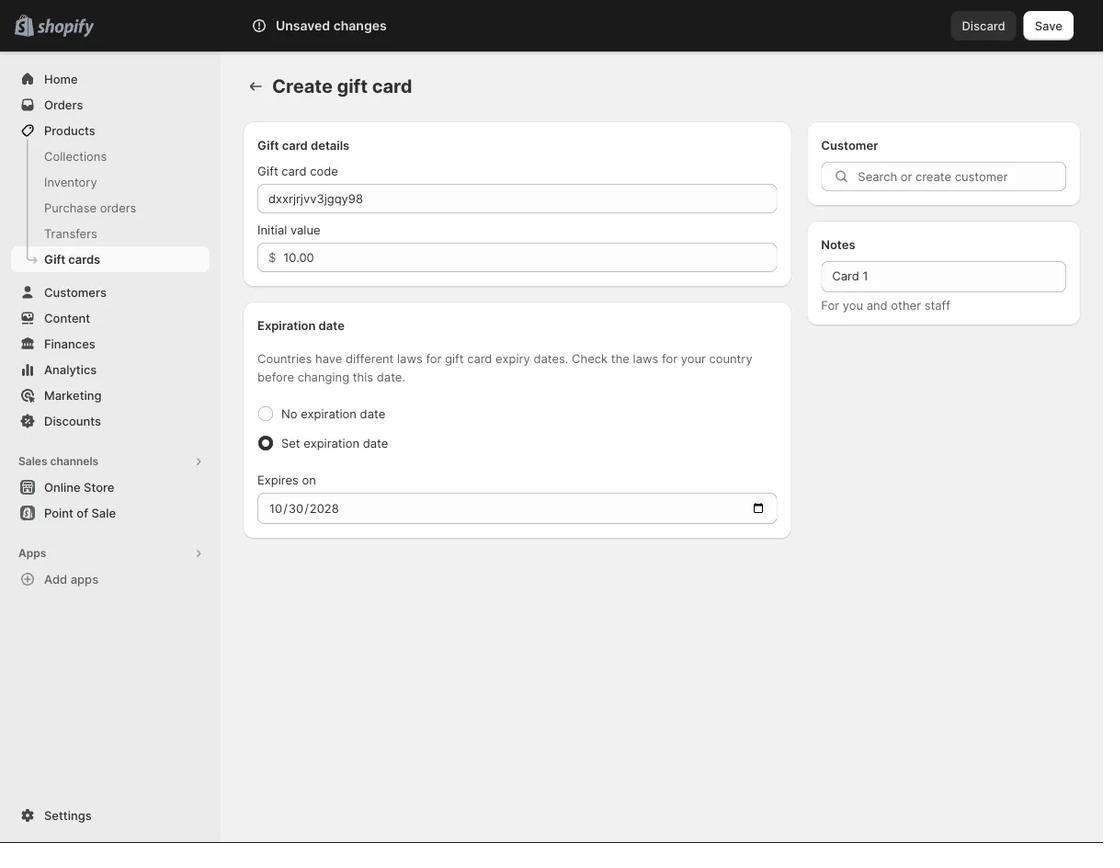 Task type: describe. For each thing, give the bounding box(es) containing it.
cards
[[68, 252, 100, 266]]

gift for gift card details
[[257, 138, 279, 152]]

expiration for set
[[304, 436, 359, 450]]

create
[[272, 75, 333, 97]]

store
[[84, 480, 114, 494]]

discard link
[[951, 11, 1017, 40]]

settings link
[[11, 803, 210, 828]]

home
[[44, 72, 78, 86]]

initial
[[257, 222, 287, 237]]

no
[[281, 406, 297, 421]]

2 laws from the left
[[633, 351, 659, 365]]

date for no expiration date
[[360, 406, 385, 421]]

point
[[44, 506, 73, 520]]

card up "gift card code"
[[282, 138, 308, 152]]

gift for gift card code
[[257, 164, 278, 178]]

save
[[1035, 18, 1063, 33]]

details
[[311, 138, 350, 152]]

purchase orders
[[44, 200, 136, 215]]

of
[[77, 506, 88, 520]]

gift inside countries have different laws for gift card expiry dates. check the laws for your country before changing this date.
[[445, 351, 464, 365]]

date.
[[377, 370, 405, 384]]

Expires on date field
[[257, 493, 777, 524]]

content link
[[11, 305, 210, 331]]

search
[[315, 18, 354, 33]]

expiration
[[257, 318, 316, 332]]

have
[[315, 351, 342, 365]]

content
[[44, 311, 90, 325]]

online store button
[[0, 474, 221, 500]]

sales channels
[[18, 455, 98, 468]]

Search or create customer text field
[[858, 162, 1066, 191]]

marketing
[[44, 388, 102, 402]]

collections link
[[11, 143, 210, 169]]

country
[[709, 351, 753, 365]]

the
[[611, 351, 630, 365]]

card down changes
[[372, 75, 412, 97]]

inventory link
[[11, 169, 210, 195]]

expiration date
[[257, 318, 345, 332]]

value
[[291, 222, 320, 237]]

changes
[[333, 18, 387, 34]]

orders link
[[11, 92, 210, 118]]

your
[[681, 351, 706, 365]]

other
[[891, 298, 921, 312]]

transfers
[[44, 226, 97, 240]]

point of sale button
[[0, 500, 221, 526]]

sales channels button
[[11, 449, 210, 474]]

inventory
[[44, 175, 97, 189]]

unsaved
[[276, 18, 330, 34]]

unsaved changes
[[276, 18, 387, 34]]

home link
[[11, 66, 210, 92]]

initial value
[[257, 222, 320, 237]]

analytics link
[[11, 357, 210, 382]]

add apps
[[44, 572, 98, 586]]

transfers link
[[11, 221, 210, 246]]

sale
[[91, 506, 116, 520]]

online store link
[[11, 474, 210, 500]]

products link
[[11, 118, 210, 143]]

1 laws from the left
[[397, 351, 423, 365]]

customer
[[821, 138, 878, 152]]

no expiration date
[[281, 406, 385, 421]]

different
[[346, 351, 394, 365]]

finances link
[[11, 331, 210, 357]]

apps
[[18, 547, 46, 560]]

add
[[44, 572, 67, 586]]

shopify image
[[37, 19, 94, 37]]



Task type: vqa. For each thing, say whether or not it's contained in the screenshot.
Products Link
yes



Task type: locate. For each thing, give the bounding box(es) containing it.
staff
[[925, 298, 951, 312]]

Initial value text field
[[283, 243, 777, 272]]

gift cards link
[[11, 246, 210, 272]]

gift
[[337, 75, 368, 97], [445, 351, 464, 365]]

online
[[44, 480, 81, 494]]

0 horizontal spatial gift
[[337, 75, 368, 97]]

1 for from the left
[[426, 351, 442, 365]]

products
[[44, 123, 95, 137]]

notes
[[821, 237, 856, 251]]

for you and other staff
[[821, 298, 951, 312]]

1 vertical spatial expiration
[[304, 436, 359, 450]]

expires on
[[257, 473, 316, 487]]

card inside countries have different laws for gift card expiry dates. check the laws for your country before changing this date.
[[467, 351, 492, 365]]

customers
[[44, 285, 107, 299]]

0 vertical spatial gift
[[337, 75, 368, 97]]

card left expiry
[[467, 351, 492, 365]]

orders
[[44, 97, 83, 112]]

expires
[[257, 473, 299, 487]]

expiration for no
[[301, 406, 357, 421]]

0 horizontal spatial laws
[[397, 351, 423, 365]]

2 for from the left
[[662, 351, 678, 365]]

laws up date.
[[397, 351, 423, 365]]

2 vertical spatial gift
[[44, 252, 65, 266]]

date down no expiration date
[[363, 436, 388, 450]]

gift card code
[[257, 164, 338, 178]]

online store
[[44, 480, 114, 494]]

settings
[[44, 808, 92, 822]]

analytics
[[44, 362, 97, 376]]

add apps button
[[11, 566, 210, 592]]

countries have different laws for gift card expiry dates. check the laws for your country before changing this date.
[[257, 351, 753, 384]]

for left your
[[662, 351, 678, 365]]

for
[[426, 351, 442, 365], [662, 351, 678, 365]]

sales
[[18, 455, 47, 468]]

apps button
[[11, 541, 210, 566]]

before
[[257, 370, 294, 384]]

dates.
[[534, 351, 569, 365]]

apps
[[71, 572, 98, 586]]

expiry
[[496, 351, 530, 365]]

0 vertical spatial expiration
[[301, 406, 357, 421]]

gift
[[257, 138, 279, 152], [257, 164, 278, 178], [44, 252, 65, 266]]

1 horizontal spatial gift
[[445, 351, 464, 365]]

channels
[[50, 455, 98, 468]]

gift right create
[[337, 75, 368, 97]]

gift for gift cards
[[44, 252, 65, 266]]

point of sale
[[44, 506, 116, 520]]

changing
[[298, 370, 349, 384]]

gift card details
[[257, 138, 350, 152]]

date for set expiration date
[[363, 436, 388, 450]]

laws
[[397, 351, 423, 365], [633, 351, 659, 365]]

1 vertical spatial gift
[[257, 164, 278, 178]]

gift down gift card details
[[257, 164, 278, 178]]

card
[[372, 75, 412, 97], [282, 138, 308, 152], [282, 164, 307, 178], [467, 351, 492, 365]]

code
[[310, 164, 338, 178]]

set expiration date
[[281, 436, 388, 450]]

Add a note text field
[[821, 261, 1066, 292]]

and
[[867, 298, 888, 312]]

date up have
[[319, 318, 345, 332]]

check
[[572, 351, 608, 365]]

0 vertical spatial gift
[[257, 138, 279, 152]]

card down gift card details
[[282, 164, 307, 178]]

gift left expiry
[[445, 351, 464, 365]]

save button
[[1024, 11, 1074, 40]]

orders
[[100, 200, 136, 215]]

you
[[843, 298, 863, 312]]

set
[[281, 436, 300, 450]]

create gift card
[[272, 75, 412, 97]]

customers link
[[11, 279, 210, 305]]

Gift card code text field
[[257, 184, 777, 213]]

0 vertical spatial date
[[319, 318, 345, 332]]

on
[[302, 473, 316, 487]]

date down this
[[360, 406, 385, 421]]

for
[[821, 298, 839, 312]]

discounts
[[44, 414, 101, 428]]

this
[[353, 370, 373, 384]]

1 vertical spatial gift
[[445, 351, 464, 365]]

discounts link
[[11, 408, 210, 434]]

0 horizontal spatial for
[[426, 351, 442, 365]]

2 vertical spatial date
[[363, 436, 388, 450]]

countries
[[257, 351, 312, 365]]

gift up "gift card code"
[[257, 138, 279, 152]]

1 vertical spatial date
[[360, 406, 385, 421]]

laws right the
[[633, 351, 659, 365]]

for right different
[[426, 351, 442, 365]]

finances
[[44, 336, 95, 351]]

purchase
[[44, 200, 97, 215]]

purchase orders link
[[11, 195, 210, 221]]

$
[[268, 250, 276, 264]]

collections
[[44, 149, 107, 163]]

gift left cards
[[44, 252, 65, 266]]

expiration
[[301, 406, 357, 421], [304, 436, 359, 450]]

1 horizontal spatial laws
[[633, 351, 659, 365]]

expiration up set expiration date
[[301, 406, 357, 421]]

point of sale link
[[11, 500, 210, 526]]

search button
[[285, 11, 818, 40]]

marketing link
[[11, 382, 210, 408]]

expiration down no expiration date
[[304, 436, 359, 450]]

discard
[[962, 18, 1005, 33]]

1 horizontal spatial for
[[662, 351, 678, 365]]



